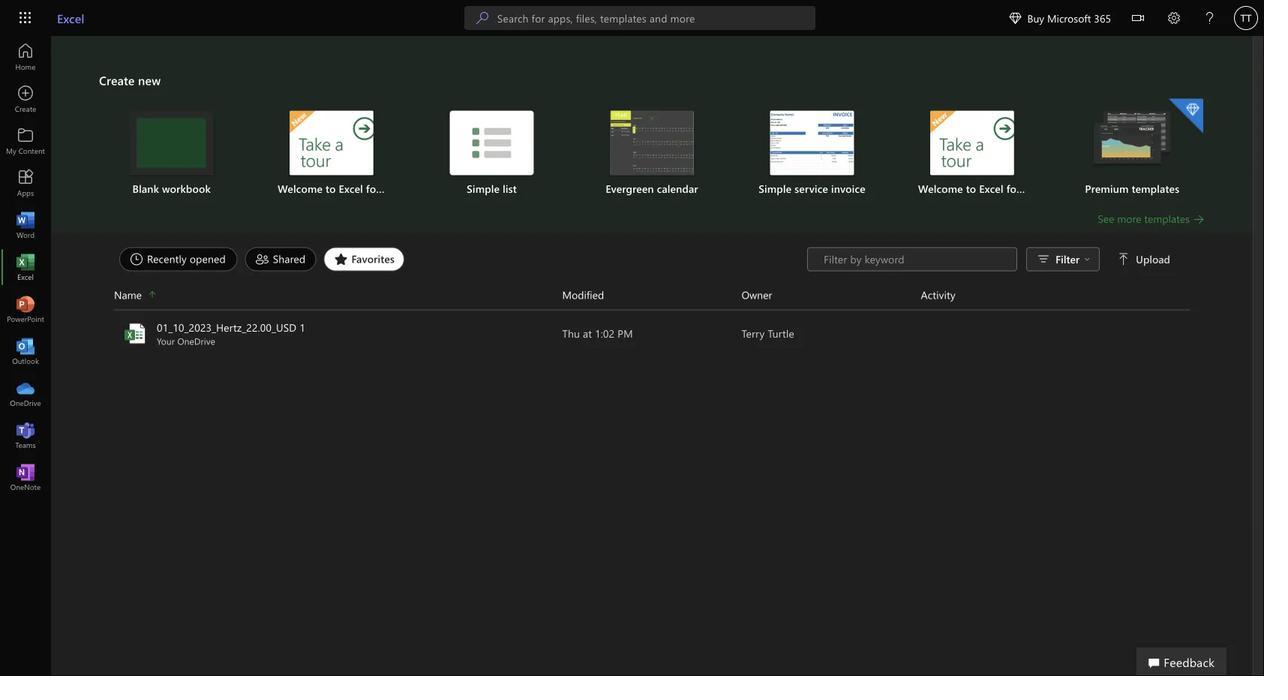 Task type: vqa. For each thing, say whether or not it's contained in the screenshot.
Floral Engraving Certificate Of Accomplishment Link element
no



Task type: locate. For each thing, give the bounding box(es) containing it.
list
[[503, 182, 517, 196]]

invoice
[[832, 182, 866, 196]]

welcome to excel for the web element
[[261, 111, 422, 196], [901, 111, 1063, 196]]

1 horizontal spatial welcome to excel for the web image
[[931, 111, 1015, 175]]

recently
[[147, 252, 187, 266]]

the
[[383, 182, 399, 196], [1024, 182, 1040, 196]]

simple left list
[[467, 182, 500, 196]]

see more templates
[[1098, 212, 1190, 226]]

simple left service
[[759, 182, 792, 196]]

1 the from the left
[[383, 182, 399, 196]]

2 for from the left
[[1007, 182, 1021, 196]]

1 to from the left
[[326, 182, 336, 196]]

0 horizontal spatial for
[[366, 182, 380, 196]]

feedback button
[[1137, 648, 1227, 676]]

1 horizontal spatial web
[[1043, 182, 1063, 196]]

2 horizontal spatial excel
[[980, 182, 1004, 196]]

excel inside excel banner
[[57, 10, 84, 26]]

premium
[[1086, 182, 1129, 196]]

0 horizontal spatial to
[[326, 182, 336, 196]]

owner
[[742, 288, 773, 302]]

simple service invoice image
[[770, 111, 854, 175]]

simple inside simple list element
[[467, 182, 500, 196]]

at
[[583, 326, 592, 340]]

service
[[795, 182, 829, 196]]

welcome up shared
[[278, 182, 323, 196]]

welcome to excel for the web
[[278, 182, 422, 196], [919, 182, 1063, 196]]

modified button
[[563, 286, 742, 304]]

1 horizontal spatial welcome to excel for the web
[[919, 182, 1063, 196]]

365
[[1095, 11, 1112, 25]]

2 welcome to excel for the web from the left
[[919, 182, 1063, 196]]

0 horizontal spatial the
[[383, 182, 399, 196]]

thu
[[563, 326, 580, 340]]

0 horizontal spatial web
[[402, 182, 422, 196]]

the for 1st welcome to excel for the web image from the right
[[1024, 182, 1040, 196]]

web
[[402, 182, 422, 196], [1043, 182, 1063, 196]]

1 vertical spatial templates
[[1145, 212, 1190, 226]]

create new
[[99, 72, 161, 88]]

terry
[[742, 326, 765, 340]]

0 horizontal spatial welcome to excel for the web element
[[261, 111, 422, 196]]

modified
[[563, 288, 604, 302]]

name 01_10_2023_hertz_22.00_usd 1 cell
[[114, 320, 563, 347]]

new
[[138, 72, 161, 88]]

excel image
[[123, 322, 147, 346]]

1 welcome from the left
[[278, 182, 323, 196]]

upload
[[1136, 252, 1171, 266]]

0 horizontal spatial welcome to excel for the web image
[[290, 111, 374, 175]]

2 web from the left
[[1043, 182, 1063, 196]]

web for 1st welcome to excel for the web image from the right
[[1043, 182, 1063, 196]]

simple service invoice element
[[741, 111, 883, 196]]

simple inside simple service invoice 'element'
[[759, 182, 792, 196]]

0 horizontal spatial simple
[[467, 182, 500, 196]]

welcome up the filter by keyword text box
[[919, 182, 963, 196]]

1 for from the left
[[366, 182, 380, 196]]

None search field
[[464, 6, 816, 30]]

teams image
[[18, 428, 33, 443]]

1 horizontal spatial the
[[1024, 182, 1040, 196]]

filter 
[[1056, 252, 1091, 266]]

2 welcome from the left
[[919, 182, 963, 196]]

list
[[99, 97, 1205, 211]]

create image
[[18, 92, 33, 107]]

1 web from the left
[[402, 182, 422, 196]]

favorites
[[352, 252, 395, 266]]

0 horizontal spatial welcome
[[278, 182, 323, 196]]

Search box. Suggestions appear as you type. search field
[[497, 6, 816, 30]]

 upload
[[1118, 252, 1171, 266]]

1 horizontal spatial excel
[[339, 182, 363, 196]]

tab list
[[116, 247, 808, 271]]

simple
[[467, 182, 500, 196], [759, 182, 792, 196]]

for up displaying 1 out of 5 files. status
[[1007, 182, 1021, 196]]

1 horizontal spatial to
[[966, 182, 977, 196]]

0 vertical spatial templates
[[1132, 182, 1180, 196]]

row
[[114, 286, 1190, 310]]

welcome to excel for the web up displaying 1 out of 5 files. status
[[919, 182, 1063, 196]]

for
[[366, 182, 380, 196], [1007, 182, 1021, 196]]

create new main content
[[51, 36, 1253, 354]]

for up favorites
[[366, 182, 380, 196]]

1 horizontal spatial welcome to excel for the web element
[[901, 111, 1063, 196]]

templates up see more templates button
[[1132, 182, 1180, 196]]

templates inside "list"
[[1132, 182, 1180, 196]]

0 horizontal spatial welcome to excel for the web
[[278, 182, 422, 196]]

2 welcome to excel for the web image from the left
[[931, 111, 1015, 175]]

1 simple from the left
[[467, 182, 500, 196]]

shared
[[273, 252, 306, 266]]

2 to from the left
[[966, 182, 977, 196]]

recently opened
[[147, 252, 226, 266]]

welcome to excel for the web image
[[290, 111, 374, 175], [931, 111, 1015, 175]]

welcome for 1st welcome to excel for the web image from the right
[[919, 182, 963, 196]]

to
[[326, 182, 336, 196], [966, 182, 977, 196]]

create
[[99, 72, 135, 88]]

1
[[300, 320, 305, 334]]

tab list containing recently opened
[[116, 247, 808, 271]]

2 the from the left
[[1024, 182, 1040, 196]]

excel
[[57, 10, 84, 26], [339, 182, 363, 196], [980, 182, 1004, 196]]

welcome
[[278, 182, 323, 196], [919, 182, 963, 196]]

1 horizontal spatial for
[[1007, 182, 1021, 196]]

welcome to excel for the web up the favorites tab
[[278, 182, 422, 196]]

blank
[[132, 182, 159, 196]]

name button
[[114, 286, 563, 304]]

1:02
[[595, 326, 615, 340]]

row containing name
[[114, 286, 1190, 310]]

templates
[[1132, 182, 1180, 196], [1145, 212, 1190, 226]]

buy
[[1028, 11, 1045, 25]]

1 horizontal spatial welcome
[[919, 182, 963, 196]]

navigation
[[0, 36, 51, 498]]

templates inside button
[[1145, 212, 1190, 226]]

list containing blank workbook
[[99, 97, 1205, 211]]

recently opened tab
[[116, 247, 241, 271]]

onenote image
[[18, 470, 33, 485]]

0 horizontal spatial excel
[[57, 10, 84, 26]]

welcome to excel for the web for 1st welcome to excel for the web image from the right
[[919, 182, 1063, 196]]

for for 2nd welcome to excel for the web image from the right
[[366, 182, 380, 196]]

1 welcome to excel for the web from the left
[[278, 182, 422, 196]]

word image
[[18, 218, 33, 233]]

templates right more
[[1145, 212, 1190, 226]]

2 simple from the left
[[759, 182, 792, 196]]

name
[[114, 288, 142, 302]]

excel image
[[18, 260, 33, 275]]

1 horizontal spatial simple
[[759, 182, 792, 196]]

terry turtle
[[742, 326, 795, 340]]

tt button
[[1229, 0, 1265, 36]]



Task type: describe. For each thing, give the bounding box(es) containing it.
displaying 1 out of 5 files. status
[[808, 247, 1174, 271]]

tt
[[1241, 12, 1252, 24]]

opened
[[190, 252, 226, 266]]

see
[[1098, 212, 1115, 226]]

thu at 1:02 pm
[[563, 326, 633, 340]]

web for 2nd welcome to excel for the web image from the right
[[402, 182, 422, 196]]

row inside create new 'main content'
[[114, 286, 1190, 310]]

recently opened element
[[119, 247, 238, 271]]

1 welcome to excel for the web element from the left
[[261, 111, 422, 196]]

1 welcome to excel for the web image from the left
[[290, 111, 374, 175]]

simple list
[[467, 182, 517, 196]]

pm
[[618, 326, 633, 340]]

feedback
[[1164, 654, 1215, 670]]

simple list image
[[450, 111, 534, 175]]

simple list element
[[421, 111, 563, 196]]

apps image
[[18, 176, 33, 191]]


[[1118, 253, 1130, 265]]

my content image
[[18, 134, 33, 149]]

your
[[157, 335, 175, 347]]

01_10_2023_hertz_22.00_usd
[[157, 320, 297, 334]]

activity
[[921, 288, 956, 302]]

to for 1st welcome to excel for the web image from the right
[[966, 182, 977, 196]]

premium templates diamond image
[[1169, 99, 1204, 133]]

welcome to excel for the web for 2nd welcome to excel for the web image from the right
[[278, 182, 422, 196]]

onedrive image
[[18, 386, 33, 401]]

none search field inside excel banner
[[464, 6, 816, 30]]

owner button
[[742, 286, 921, 304]]

blank workbook
[[132, 182, 211, 196]]

onedrive
[[177, 335, 215, 347]]

simple for simple list
[[467, 182, 500, 196]]

turtle
[[768, 326, 795, 340]]

simple service invoice
[[759, 182, 866, 196]]

favorites tab
[[320, 247, 408, 271]]

excel for second welcome to excel for the web element
[[980, 182, 1004, 196]]

evergreen calendar element
[[581, 111, 723, 196]]

shared element
[[245, 247, 316, 271]]

powerpoint image
[[18, 302, 33, 317]]

to for 2nd welcome to excel for the web image from the right
[[326, 182, 336, 196]]

 buy microsoft 365
[[1010, 11, 1112, 25]]

welcome for 2nd welcome to excel for the web image from the right
[[278, 182, 323, 196]]

premium templates element
[[1062, 99, 1204, 196]]

calendar
[[657, 182, 699, 196]]

filter
[[1056, 252, 1080, 266]]

excel for 2nd welcome to excel for the web element from the right
[[339, 182, 363, 196]]

blank workbook element
[[101, 111, 243, 196]]

activity, column 4 of 4 column header
[[921, 286, 1190, 304]]

excel banner
[[0, 0, 1265, 39]]

home image
[[18, 50, 33, 65]]

tab list inside create new 'main content'
[[116, 247, 808, 271]]

the for 2nd welcome to excel for the web image from the right
[[383, 182, 399, 196]]

01_10_2023_hertz_22.00_usd 1 your onedrive
[[157, 320, 305, 347]]


[[1133, 12, 1145, 24]]

2 welcome to excel for the web element from the left
[[901, 111, 1063, 196]]

favorites element
[[324, 247, 405, 271]]

Filter by keyword text field
[[823, 252, 1010, 267]]


[[1010, 12, 1022, 24]]

 button
[[1121, 0, 1157, 39]]

see more templates button
[[1098, 211, 1205, 226]]


[[1085, 256, 1091, 262]]

premium templates image
[[1091, 111, 1175, 170]]

more
[[1118, 212, 1142, 226]]

for for 1st welcome to excel for the web image from the right
[[1007, 182, 1021, 196]]

simple for simple service invoice
[[759, 182, 792, 196]]

premium templates
[[1086, 182, 1180, 196]]

evergreen
[[606, 182, 654, 196]]

outlook image
[[18, 344, 33, 359]]

shared tab
[[241, 247, 320, 271]]

evergreen calendar image
[[610, 111, 694, 175]]

evergreen calendar
[[606, 182, 699, 196]]

workbook
[[162, 182, 211, 196]]

microsoft
[[1048, 11, 1092, 25]]

list inside create new 'main content'
[[99, 97, 1205, 211]]



